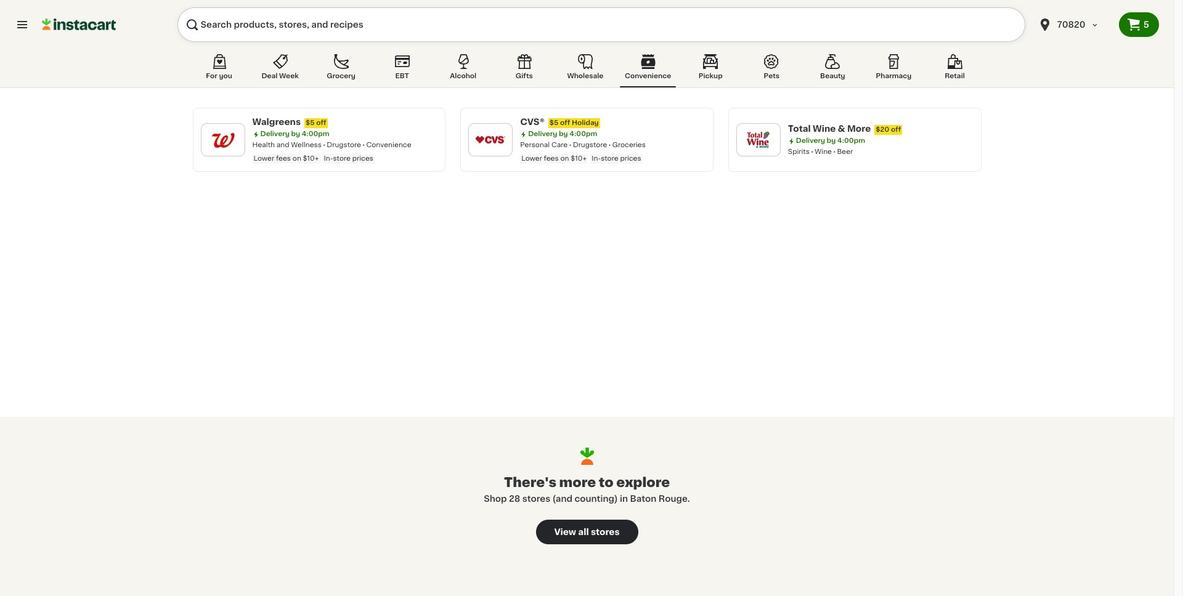 Task type: describe. For each thing, give the bounding box(es) containing it.
1 vertical spatial convenience
[[366, 142, 411, 149]]

(and
[[553, 495, 573, 504]]

you
[[219, 73, 232, 80]]

to
[[599, 476, 614, 489]]

view all stores link
[[536, 520, 638, 545]]

prices for cvs®
[[620, 155, 641, 162]]

70820 button
[[1030, 7, 1119, 42]]

gifts
[[516, 73, 533, 80]]

lower fees on $10+ in-store prices for cvs®
[[522, 155, 641, 162]]

deal week
[[262, 73, 299, 80]]

view
[[554, 528, 576, 537]]

there's more to explore shop 28 stores (and counting) in baton rouge.
[[484, 476, 690, 504]]

convenience inside button
[[625, 73, 671, 80]]

pets button
[[745, 52, 798, 88]]

total wine & more $20 off
[[788, 125, 901, 133]]

stores inside there's more to explore shop 28 stores (and counting) in baton rouge.
[[522, 495, 551, 504]]

&
[[838, 125, 845, 133]]

wine for spirits
[[815, 149, 832, 155]]

5
[[1144, 20, 1150, 29]]

beer
[[837, 149, 853, 155]]

delivery for total
[[796, 137, 825, 144]]

personal care drugstore groceries
[[520, 142, 646, 149]]

delivery by 4:00pm for cvs®
[[528, 131, 597, 137]]

retail
[[945, 73, 965, 80]]

convenience button
[[620, 52, 676, 88]]

wholesale button
[[559, 52, 612, 88]]

4:00pm for cvs®
[[570, 131, 597, 137]]

in- for walgreens
[[324, 155, 333, 162]]

week
[[279, 73, 299, 80]]

walgreens logo image
[[207, 124, 239, 156]]

wholesale
[[567, 73, 604, 80]]

4:00pm for walgreens
[[302, 131, 330, 137]]

70820
[[1058, 20, 1086, 29]]

2 drugstore from the left
[[573, 142, 607, 149]]

total wine & more logo image
[[743, 124, 775, 156]]

prices for walgreens
[[352, 155, 374, 162]]

delivery for cvs®
[[528, 131, 557, 137]]

cvs® $5 off holiday
[[520, 118, 599, 126]]

delivery by 4:00pm for walgreens
[[260, 131, 330, 137]]

by for cvs®
[[559, 131, 568, 137]]

off inside total wine & more $20 off
[[891, 126, 901, 133]]

$20
[[876, 126, 890, 133]]

explore
[[617, 476, 670, 489]]

spirits
[[788, 149, 810, 155]]

$5 for cvs®
[[550, 120, 559, 126]]

delivery by 4:00pm for total
[[796, 137, 865, 144]]

wine for total
[[813, 125, 836, 133]]

gifts button
[[498, 52, 551, 88]]

care
[[552, 142, 568, 149]]

5 button
[[1119, 12, 1159, 37]]

grocery
[[327, 73, 356, 80]]

health
[[252, 142, 275, 149]]

in
[[620, 495, 628, 504]]

cvs® logo image
[[475, 124, 507, 156]]

beauty
[[820, 73, 845, 80]]

pickup
[[699, 73, 723, 80]]

beauty button
[[806, 52, 859, 88]]

alcohol button
[[437, 52, 490, 88]]

$5 for walgreens
[[306, 120, 315, 126]]

pets
[[764, 73, 780, 80]]

store for cvs®
[[601, 155, 619, 162]]

pickup button
[[684, 52, 737, 88]]

for you
[[206, 73, 232, 80]]

instacart image
[[42, 17, 116, 32]]

health and wellness drugstore convenience
[[252, 142, 411, 149]]

for you button
[[193, 52, 246, 88]]

lower for cvs®
[[522, 155, 542, 162]]

$10+ for walgreens
[[303, 155, 319, 162]]



Task type: vqa. For each thing, say whether or not it's contained in the screenshot.
Leafy Greens
no



Task type: locate. For each thing, give the bounding box(es) containing it.
lower fees on $10+ in-store prices for walgreens
[[254, 155, 374, 162]]

off inside cvs® $5 off holiday
[[560, 120, 570, 126]]

convenience
[[625, 73, 671, 80], [366, 142, 411, 149]]

1 horizontal spatial delivery by 4:00pm
[[528, 131, 597, 137]]

1 vertical spatial wine
[[815, 149, 832, 155]]

rouge.
[[659, 495, 690, 504]]

alcohol
[[450, 73, 477, 80]]

prices
[[352, 155, 374, 162], [620, 155, 641, 162]]

deal
[[262, 73, 278, 80]]

lower for walgreens
[[254, 155, 274, 162]]

store for walgreens
[[333, 155, 351, 162]]

2 horizontal spatial by
[[827, 137, 836, 144]]

1 drugstore from the left
[[327, 142, 361, 149]]

1 horizontal spatial lower
[[522, 155, 542, 162]]

2 in- from the left
[[592, 155, 601, 162]]

total
[[788, 125, 811, 133]]

0 horizontal spatial 4:00pm
[[302, 131, 330, 137]]

wine left &
[[813, 125, 836, 133]]

spirits wine beer
[[788, 149, 853, 155]]

groceries
[[613, 142, 646, 149]]

$10+
[[303, 155, 319, 162], [571, 155, 587, 162]]

on down wellness
[[293, 155, 301, 162]]

1 horizontal spatial off
[[560, 120, 570, 126]]

1 horizontal spatial $10+
[[571, 155, 587, 162]]

0 horizontal spatial in-
[[324, 155, 333, 162]]

1 horizontal spatial drugstore
[[573, 142, 607, 149]]

drugstore right wellness
[[327, 142, 361, 149]]

1 horizontal spatial stores
[[591, 528, 620, 537]]

4:00pm
[[302, 131, 330, 137], [570, 131, 597, 137], [838, 137, 865, 144]]

1 horizontal spatial delivery
[[528, 131, 557, 137]]

more
[[559, 476, 596, 489]]

on for cvs®
[[561, 155, 569, 162]]

delivery
[[260, 131, 290, 137], [528, 131, 557, 137], [796, 137, 825, 144]]

0 horizontal spatial convenience
[[366, 142, 411, 149]]

$10+ down wellness
[[303, 155, 319, 162]]

on down care at top
[[561, 155, 569, 162]]

fees
[[276, 155, 291, 162], [544, 155, 559, 162]]

0 horizontal spatial $10+
[[303, 155, 319, 162]]

2 horizontal spatial delivery by 4:00pm
[[796, 137, 865, 144]]

delivery for walgreens
[[260, 131, 290, 137]]

0 vertical spatial wine
[[813, 125, 836, 133]]

1 horizontal spatial store
[[601, 155, 619, 162]]

wellness
[[291, 142, 322, 149]]

off up health and wellness drugstore convenience on the left
[[316, 120, 326, 126]]

$5 inside walgreens $5 off
[[306, 120, 315, 126]]

70820 button
[[1038, 7, 1112, 42]]

store
[[333, 155, 351, 162], [601, 155, 619, 162]]

by
[[291, 131, 300, 137], [559, 131, 568, 137], [827, 137, 836, 144]]

in-
[[324, 155, 333, 162], [592, 155, 601, 162]]

view all stores button
[[536, 520, 638, 545]]

2 horizontal spatial 4:00pm
[[838, 137, 865, 144]]

on
[[293, 155, 301, 162], [561, 155, 569, 162]]

wine
[[813, 125, 836, 133], [815, 149, 832, 155]]

None search field
[[178, 7, 1025, 42]]

stores inside button
[[591, 528, 620, 537]]

2 $5 from the left
[[550, 120, 559, 126]]

4:00pm up beer
[[838, 137, 865, 144]]

$10+ for cvs®
[[571, 155, 587, 162]]

off for walgreens
[[316, 120, 326, 126]]

off left holiday at top
[[560, 120, 570, 126]]

delivery down "walgreens"
[[260, 131, 290, 137]]

prices down groceries
[[620, 155, 641, 162]]

28
[[509, 495, 520, 504]]

stores
[[522, 495, 551, 504], [591, 528, 620, 537]]

delivery by 4:00pm
[[260, 131, 330, 137], [528, 131, 597, 137], [796, 137, 865, 144]]

1 in- from the left
[[324, 155, 333, 162]]

view all stores
[[554, 528, 620, 537]]

lower down health
[[254, 155, 274, 162]]

1 horizontal spatial prices
[[620, 155, 641, 162]]

1 fees from the left
[[276, 155, 291, 162]]

holiday
[[572, 120, 599, 126]]

0 horizontal spatial lower fees on $10+ in-store prices
[[254, 155, 374, 162]]

stores down there's
[[522, 495, 551, 504]]

fees down care at top
[[544, 155, 559, 162]]

off
[[316, 120, 326, 126], [560, 120, 570, 126], [891, 126, 901, 133]]

by for walgreens
[[291, 131, 300, 137]]

2 store from the left
[[601, 155, 619, 162]]

delivery up spirits wine beer
[[796, 137, 825, 144]]

fees down and
[[276, 155, 291, 162]]

2 horizontal spatial off
[[891, 126, 901, 133]]

retail button
[[929, 52, 982, 88]]

drugstore down holiday at top
[[573, 142, 607, 149]]

lower
[[254, 155, 274, 162], [522, 155, 542, 162]]

lower fees on $10+ in-store prices down wellness
[[254, 155, 374, 162]]

1 lower fees on $10+ in-store prices from the left
[[254, 155, 374, 162]]

prices down health and wellness drugstore convenience on the left
[[352, 155, 374, 162]]

$5 right cvs®
[[550, 120, 559, 126]]

1 horizontal spatial 4:00pm
[[570, 131, 597, 137]]

2 horizontal spatial delivery
[[796, 137, 825, 144]]

baton
[[630, 495, 657, 504]]

0 horizontal spatial off
[[316, 120, 326, 126]]

off right $20
[[891, 126, 901, 133]]

by for total
[[827, 137, 836, 144]]

store down health and wellness drugstore convenience on the left
[[333, 155, 351, 162]]

$5 up wellness
[[306, 120, 315, 126]]

lower fees on $10+ in-store prices down "personal care drugstore groceries"
[[522, 155, 641, 162]]

off inside walgreens $5 off
[[316, 120, 326, 126]]

delivery by 4:00pm up spirits wine beer
[[796, 137, 865, 144]]

0 vertical spatial convenience
[[625, 73, 671, 80]]

0 horizontal spatial prices
[[352, 155, 374, 162]]

delivery by 4:00pm down walgreens $5 off
[[260, 131, 330, 137]]

shop
[[484, 495, 507, 504]]

deal week button
[[254, 52, 307, 88]]

in- down "personal care drugstore groceries"
[[592, 155, 601, 162]]

personal
[[520, 142, 550, 149]]

grocery button
[[315, 52, 368, 88]]

0 horizontal spatial delivery
[[260, 131, 290, 137]]

walgreens $5 off
[[252, 118, 326, 126]]

1 on from the left
[[293, 155, 301, 162]]

off for cvs®
[[560, 120, 570, 126]]

in- down health and wellness drugstore convenience on the left
[[324, 155, 333, 162]]

0 horizontal spatial store
[[333, 155, 351, 162]]

0 horizontal spatial $5
[[306, 120, 315, 126]]

1 horizontal spatial by
[[559, 131, 568, 137]]

$10+ down "personal care drugstore groceries"
[[571, 155, 587, 162]]

0 vertical spatial stores
[[522, 495, 551, 504]]

for
[[206, 73, 217, 80]]

by down walgreens $5 off
[[291, 131, 300, 137]]

1 lower from the left
[[254, 155, 274, 162]]

1 horizontal spatial in-
[[592, 155, 601, 162]]

0 horizontal spatial delivery by 4:00pm
[[260, 131, 330, 137]]

1 horizontal spatial convenience
[[625, 73, 671, 80]]

fees for cvs®
[[544, 155, 559, 162]]

1 horizontal spatial lower fees on $10+ in-store prices
[[522, 155, 641, 162]]

walgreens
[[252, 118, 301, 126]]

2 lower from the left
[[522, 155, 542, 162]]

wine left beer
[[815, 149, 832, 155]]

1 $10+ from the left
[[303, 155, 319, 162]]

2 lower fees on $10+ in-store prices from the left
[[522, 155, 641, 162]]

pharmacy
[[876, 73, 912, 80]]

shop categories tab list
[[193, 52, 982, 88]]

on for walgreens
[[293, 155, 301, 162]]

cvs®
[[520, 118, 545, 126]]

fees for walgreens
[[276, 155, 291, 162]]

0 horizontal spatial fees
[[276, 155, 291, 162]]

Search field
[[178, 7, 1025, 42]]

2 $10+ from the left
[[571, 155, 587, 162]]

0 horizontal spatial lower
[[254, 155, 274, 162]]

and
[[277, 142, 289, 149]]

2 on from the left
[[561, 155, 569, 162]]

drugstore
[[327, 142, 361, 149], [573, 142, 607, 149]]

1 store from the left
[[333, 155, 351, 162]]

4:00pm up wellness
[[302, 131, 330, 137]]

ebt
[[395, 73, 409, 80]]

lower down personal
[[522, 155, 542, 162]]

more
[[847, 125, 871, 133]]

2 fees from the left
[[544, 155, 559, 162]]

$5
[[306, 120, 315, 126], [550, 120, 559, 126]]

4:00pm up "personal care drugstore groceries"
[[570, 131, 597, 137]]

there's
[[504, 476, 557, 489]]

$5 inside cvs® $5 off holiday
[[550, 120, 559, 126]]

ebt button
[[376, 52, 429, 88]]

2 prices from the left
[[620, 155, 641, 162]]

0 horizontal spatial stores
[[522, 495, 551, 504]]

lower fees on $10+ in-store prices
[[254, 155, 374, 162], [522, 155, 641, 162]]

0 horizontal spatial on
[[293, 155, 301, 162]]

1 prices from the left
[[352, 155, 374, 162]]

in- for cvs®
[[592, 155, 601, 162]]

0 horizontal spatial by
[[291, 131, 300, 137]]

delivery by 4:00pm up care at top
[[528, 131, 597, 137]]

1 horizontal spatial fees
[[544, 155, 559, 162]]

1 vertical spatial stores
[[591, 528, 620, 537]]

by up spirits wine beer
[[827, 137, 836, 144]]

0 horizontal spatial drugstore
[[327, 142, 361, 149]]

4:00pm for total wine & more
[[838, 137, 865, 144]]

1 horizontal spatial on
[[561, 155, 569, 162]]

all
[[578, 528, 589, 537]]

delivery up personal
[[528, 131, 557, 137]]

store down groceries
[[601, 155, 619, 162]]

by up care at top
[[559, 131, 568, 137]]

stores right all in the bottom left of the page
[[591, 528, 620, 537]]

1 horizontal spatial $5
[[550, 120, 559, 126]]

pharmacy button
[[867, 52, 920, 88]]

counting)
[[575, 495, 618, 504]]

1 $5 from the left
[[306, 120, 315, 126]]



